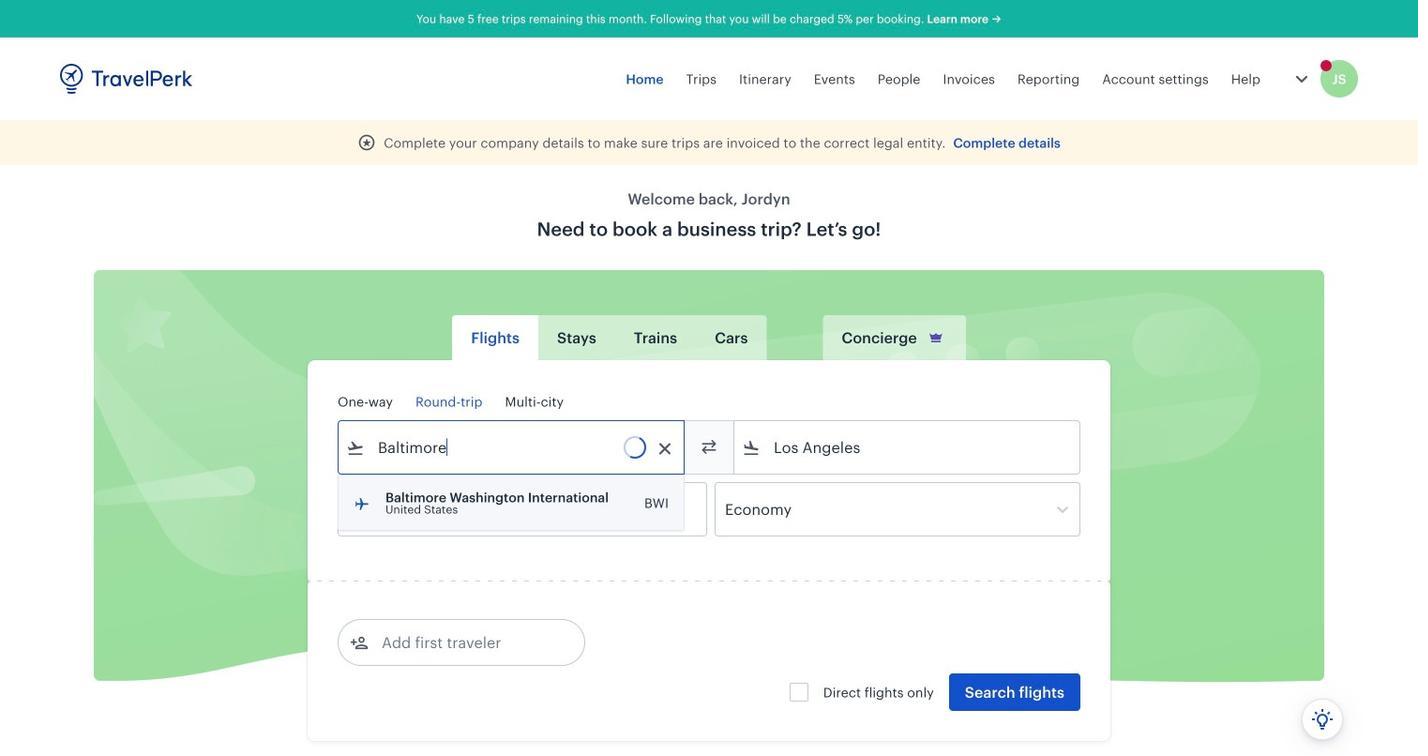 Task type: describe. For each thing, give the bounding box(es) containing it.
Return text field
[[476, 483, 574, 536]]

Add first traveler search field
[[369, 628, 564, 658]]

From search field
[[365, 433, 660, 463]]



Task type: locate. For each thing, give the bounding box(es) containing it.
To search field
[[761, 433, 1056, 463]]

Depart text field
[[365, 483, 463, 536]]



